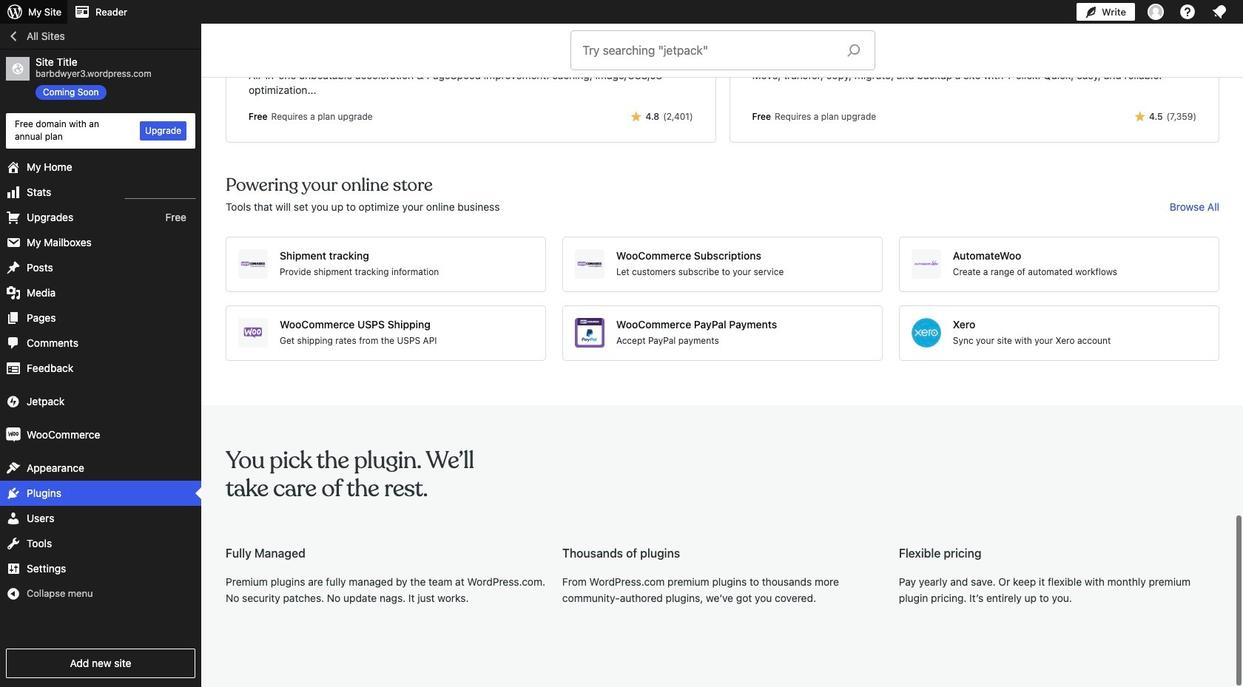 Task type: locate. For each thing, give the bounding box(es) containing it.
0 vertical spatial img image
[[6, 394, 21, 409]]

img image
[[6, 394, 21, 409], [6, 428, 21, 442]]

manage your notifications image
[[1211, 3, 1229, 21]]

highest hourly views 0 image
[[125, 189, 195, 199]]

main content
[[202, 0, 1244, 664]]

Search search field
[[583, 31, 835, 70]]

1 vertical spatial img image
[[6, 428, 21, 442]]

1 img image from the top
[[6, 394, 21, 409]]

2 img image from the top
[[6, 428, 21, 442]]

my profile image
[[1148, 4, 1164, 20]]

plugin icon image
[[249, 19, 284, 54], [752, 19, 787, 54], [238, 249, 268, 279], [575, 249, 605, 279], [912, 249, 941, 279], [238, 318, 268, 348], [575, 318, 605, 348], [912, 318, 941, 348]]

None search field
[[571, 31, 875, 70]]



Task type: describe. For each thing, give the bounding box(es) containing it.
open search image
[[835, 40, 872, 61]]

help image
[[1179, 3, 1197, 21]]



Task type: vqa. For each thing, say whether or not it's contained in the screenshot.
Closed ICON at the right top of page
no



